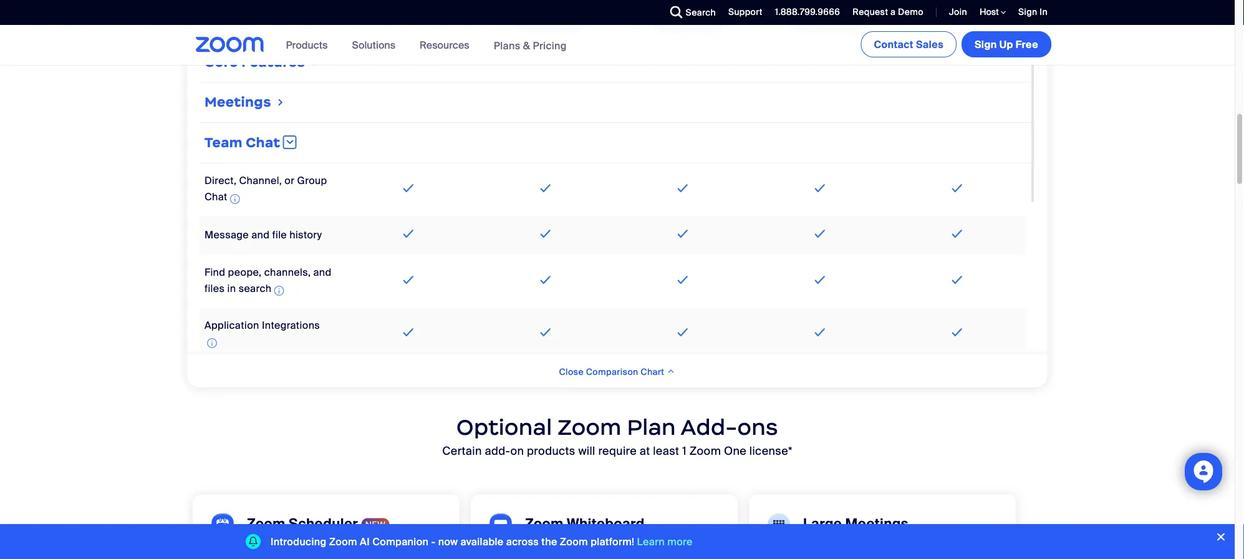 Task type: describe. For each thing, give the bounding box(es) containing it.
meetings inside cell
[[205, 93, 271, 110]]

1 buy now link from the left
[[512, 5, 588, 33]]

companion
[[373, 535, 429, 548]]

core features cell
[[200, 47, 1036, 77]]

on
[[511, 444, 524, 458]]

sign up free button
[[962, 31, 1052, 57]]

contact sales inside the meetings navigation
[[875, 38, 944, 51]]

scheduler
[[289, 515, 358, 532]]

license*
[[750, 444, 793, 458]]

solutions
[[352, 38, 396, 51]]

introducing
[[271, 535, 327, 548]]

buy now for $250 per year per user element
[[809, 13, 846, 24]]

zoom left ai
[[329, 535, 358, 548]]

request a demo
[[853, 6, 924, 18]]

ai
[[360, 535, 370, 548]]

in
[[1040, 6, 1048, 18]]

zoom right the
[[560, 535, 588, 548]]

application integrations image
[[207, 335, 217, 350]]

request
[[853, 6, 889, 18]]

0 vertical spatial and
[[252, 229, 270, 242]]

peope,
[[228, 266, 262, 279]]

at inside optional zoom plan add-ons certain add-on products will require at least 1 zoom one license*
[[640, 444, 651, 458]]

group
[[297, 174, 327, 187]]

team chat cell
[[200, 128, 1036, 157]]

find peope, channels, and files in search image
[[274, 283, 284, 298]]

find peope, channels, and files in search application
[[205, 266, 332, 298]]

sign up link
[[375, 6, 447, 31]]

search
[[686, 7, 716, 18]]

whiteboard
[[567, 515, 645, 532]]

large
[[804, 515, 843, 532]]

zoom logo image
[[196, 37, 264, 52]]

products
[[286, 38, 328, 51]]

meetings navigation
[[859, 25, 1055, 60]]

contact inside the meetings navigation
[[875, 38, 914, 51]]

year inside zoom whiteboard starting at $24.90 per year
[[648, 535, 671, 550]]

chat inside cell
[[246, 134, 281, 151]]

channels,
[[264, 266, 311, 279]]

products
[[527, 444, 576, 458]]

right image for meetings
[[276, 96, 286, 108]]

available
[[461, 535, 504, 548]]

more
[[668, 535, 693, 548]]

close
[[559, 366, 584, 377]]

direct, channel, or group chat
[[205, 174, 327, 203]]

pricing
[[533, 39, 567, 52]]

1 year from the left
[[369, 535, 393, 550]]

sign for sign up
[[394, 12, 413, 24]]

learn more link
[[637, 535, 693, 548]]

platform!
[[591, 535, 635, 548]]

free
[[1016, 38, 1039, 51]]

in
[[227, 282, 236, 295]]

products button
[[286, 25, 333, 65]]

files
[[205, 282, 225, 295]]

zoom up the will
[[558, 414, 622, 441]]

contact sales link up sign up free
[[917, 10, 1016, 35]]

buy for $199.90 per year per user element
[[670, 13, 686, 24]]

host button
[[980, 6, 1007, 18]]

core features
[[205, 53, 305, 70]]

1 buy now from the left
[[531, 13, 568, 24]]

&
[[523, 39, 531, 52]]

zoom up 'introducing'
[[247, 515, 286, 532]]

zoom scheduler
[[247, 515, 362, 532]]

application integrations
[[205, 319, 320, 332]]

1
[[683, 444, 687, 458]]

solutions button
[[352, 25, 401, 65]]

buy now link for $250 per year per user element
[[790, 5, 865, 33]]

comparison
[[586, 366, 639, 377]]

search button
[[661, 0, 719, 25]]

0 vertical spatial contact
[[936, 16, 970, 28]]

message
[[205, 229, 249, 242]]

message and file history
[[205, 229, 322, 242]]

now
[[438, 535, 458, 548]]

history
[[290, 229, 322, 242]]

the
[[542, 535, 558, 548]]

sign for sign up free
[[975, 38, 998, 51]]

features
[[242, 53, 305, 70]]

chart
[[641, 366, 665, 377]]

application integrations application
[[205, 319, 320, 350]]

at inside zoom whiteboard starting at $24.90 per year
[[572, 535, 582, 550]]

now for $199.90 per year per user element
[[688, 13, 707, 24]]

file
[[272, 229, 287, 242]]

demo
[[899, 6, 924, 18]]

meetings cell
[[200, 88, 1036, 117]]

buy for $250 per year per user element
[[809, 13, 825, 24]]

banner containing contact sales
[[181, 25, 1055, 66]]

$199.90 per year per user element
[[644, 0, 734, 12]]

join
[[950, 6, 968, 18]]

1.888.799.9666
[[775, 6, 841, 18]]

0 vertical spatial contact sales
[[936, 16, 996, 28]]



Task type: vqa. For each thing, say whether or not it's contained in the screenshot.
third buy now link from the right
yes



Task type: locate. For each thing, give the bounding box(es) containing it.
join link
[[940, 0, 971, 25], [950, 6, 968, 18]]

included image
[[400, 180, 417, 195], [538, 180, 554, 195], [675, 180, 692, 195], [950, 180, 966, 195], [400, 272, 417, 287], [675, 272, 692, 287], [812, 272, 829, 287]]

$250 per year per user element
[[781, 0, 874, 12]]

buy now link
[[512, 5, 588, 33], [651, 5, 727, 33], [790, 5, 865, 33]]

1 horizontal spatial sign
[[975, 38, 998, 51]]

contact
[[936, 16, 970, 28], [875, 38, 914, 51]]

plans & pricing
[[494, 39, 567, 52]]

contact down a on the right of page
[[875, 38, 914, 51]]

3 buy from the left
[[809, 13, 825, 24]]

and
[[252, 229, 270, 242], [314, 266, 332, 279]]

2 horizontal spatial buy now
[[809, 13, 846, 24]]

2 buy now from the left
[[670, 13, 707, 24]]

1 horizontal spatial year
[[648, 535, 671, 550]]

1 horizontal spatial and
[[314, 266, 332, 279]]

banner
[[181, 25, 1055, 66]]

large meetings
[[804, 515, 909, 532]]

now down $199.90 per year per user element
[[688, 13, 707, 24]]

1 vertical spatial contact
[[875, 38, 914, 51]]

buy down $199.90 per year per user element
[[670, 13, 686, 24]]

ons
[[738, 414, 779, 441]]

find peope, channels, and files in search
[[205, 266, 332, 295]]

add-
[[681, 414, 738, 441]]

buy now
[[531, 13, 568, 24], [670, 13, 707, 24], [809, 13, 846, 24]]

sign up
[[394, 12, 428, 24]]

up inside button
[[1000, 38, 1014, 51]]

1 horizontal spatial per
[[626, 535, 645, 550]]

chat left right image
[[246, 134, 281, 151]]

0 horizontal spatial buy now
[[531, 13, 568, 24]]

support
[[729, 6, 763, 18]]

1 vertical spatial and
[[314, 266, 332, 279]]

starting
[[247, 535, 291, 550], [525, 535, 569, 550]]

0 horizontal spatial chat
[[205, 190, 228, 203]]

buy now for $199.90 per year per user element
[[670, 13, 707, 24]]

buy now down $250 per year per user element
[[809, 13, 846, 24]]

0 horizontal spatial and
[[252, 229, 270, 242]]

find
[[205, 266, 225, 279]]

application
[[205, 319, 259, 332]]

now down $250 per year per user element
[[827, 13, 846, 24]]

2 horizontal spatial sign
[[1019, 6, 1038, 18]]

1 vertical spatial contact sales
[[875, 38, 944, 51]]

right image
[[284, 137, 296, 147]]

and inside find peope, channels, and files in search
[[314, 266, 332, 279]]

now up pricing
[[550, 13, 568, 24]]

0 horizontal spatial year
[[369, 535, 393, 550]]

meetings up 'team chat' at top left
[[205, 93, 271, 110]]

zoom inside zoom whiteboard starting at $24.90 per year
[[525, 515, 564, 532]]

certain
[[443, 444, 482, 458]]

up left free
[[1000, 38, 1014, 51]]

1 horizontal spatial buy now
[[670, 13, 707, 24]]

per down the new icon on the left bottom
[[348, 535, 366, 550]]

0 vertical spatial chat
[[246, 134, 281, 151]]

1 buy from the left
[[531, 13, 547, 24]]

sign for sign in
[[1019, 6, 1038, 18]]

contact sales up sign up free
[[936, 16, 996, 28]]

zoom whiteboard starting at $24.90 per year
[[525, 515, 671, 550]]

chat down direct,
[[205, 190, 228, 203]]

learn
[[637, 535, 665, 548]]

join link left host
[[940, 0, 971, 25]]

$24.90
[[585, 535, 624, 550]]

sign down host
[[975, 38, 998, 51]]

0 vertical spatial meetings
[[205, 93, 271, 110]]

at left least
[[640, 444, 651, 458]]

2 horizontal spatial now
[[827, 13, 846, 24]]

optional zoom plan add-ons certain add-on products will require at least 1 zoom one license*
[[443, 414, 793, 458]]

plans & pricing link
[[494, 39, 567, 52], [494, 39, 567, 52]]

add-
[[485, 444, 511, 458]]

0 vertical spatial sales
[[973, 16, 996, 28]]

support link
[[719, 0, 766, 25], [729, 6, 763, 18]]

3 now from the left
[[827, 13, 846, 24]]

1 horizontal spatial buy now link
[[651, 5, 727, 33]]

sign up free
[[975, 38, 1039, 51]]

and right channels,
[[314, 266, 332, 279]]

up for sign up free
[[1000, 38, 1014, 51]]

2 horizontal spatial buy
[[809, 13, 825, 24]]

up for sign up
[[416, 12, 428, 24]]

$59.90
[[307, 535, 345, 550]]

buy up plans & pricing
[[531, 13, 547, 24]]

request a demo link
[[844, 0, 927, 25], [853, 6, 924, 18]]

product information navigation
[[277, 25, 577, 66]]

year right platform!
[[648, 535, 671, 550]]

1 vertical spatial meetings
[[846, 515, 909, 532]]

1 horizontal spatial starting
[[525, 535, 569, 550]]

sign inside button
[[975, 38, 998, 51]]

contact sales link inside the meetings navigation
[[861, 31, 957, 57]]

and left file on the top
[[252, 229, 270, 242]]

1 horizontal spatial sales
[[973, 16, 996, 28]]

optional
[[457, 414, 553, 441]]

2 horizontal spatial at
[[640, 444, 651, 458]]

right image inside core features cell
[[310, 55, 320, 68]]

right image inside meetings cell
[[276, 96, 286, 108]]

buy now link for $199.90 per year per user element
[[651, 5, 727, 33]]

integrations
[[262, 319, 320, 332]]

3 buy now from the left
[[809, 13, 846, 24]]

0 horizontal spatial starting
[[247, 535, 291, 550]]

chat
[[246, 134, 281, 151], [205, 190, 228, 203]]

direct, channel, or group chat application
[[205, 174, 327, 206]]

0 vertical spatial up
[[416, 12, 428, 24]]

0 horizontal spatial buy now link
[[512, 5, 588, 33]]

sign
[[1019, 6, 1038, 18], [394, 12, 413, 24], [975, 38, 998, 51]]

introducing zoom ai companion - now available across the zoom platform! learn more
[[271, 535, 693, 548]]

sign up product information navigation at the left top
[[394, 12, 413, 24]]

core
[[205, 53, 238, 70]]

zoom right 1
[[690, 444, 722, 458]]

per inside zoom whiteboard starting at $24.90 per year
[[626, 535, 645, 550]]

require
[[599, 444, 637, 458]]

year
[[369, 535, 393, 550], [648, 535, 671, 550]]

per right $24.90
[[626, 535, 645, 550]]

sales
[[973, 16, 996, 28], [917, 38, 944, 51]]

2 starting from the left
[[525, 535, 569, 550]]

starting inside zoom whiteboard starting at $24.90 per year
[[525, 535, 569, 550]]

chat inside direct, channel, or group chat
[[205, 190, 228, 203]]

contact sales down demo
[[875, 38, 944, 51]]

2 horizontal spatial buy now link
[[790, 5, 865, 33]]

sales down demo
[[917, 38, 944, 51]]

1 horizontal spatial now
[[688, 13, 707, 24]]

at
[[640, 444, 651, 458], [293, 535, 304, 550], [572, 535, 582, 550]]

2 buy from the left
[[670, 13, 686, 24]]

2 now from the left
[[688, 13, 707, 24]]

1 horizontal spatial at
[[572, 535, 582, 550]]

starting left $24.90
[[525, 535, 569, 550]]

sign in link
[[1010, 0, 1055, 25], [1019, 6, 1048, 18]]

0 horizontal spatial sign
[[394, 12, 413, 24]]

direct, channel, or group chat image
[[230, 191, 240, 206]]

one
[[724, 444, 747, 458]]

team
[[205, 134, 243, 151]]

1 horizontal spatial buy
[[670, 13, 686, 24]]

right image for core features
[[310, 55, 320, 68]]

buy down $250 per year per user element
[[809, 13, 825, 24]]

contact sales
[[936, 16, 996, 28], [875, 38, 944, 51]]

at down zoom scheduler
[[293, 535, 304, 550]]

team chat
[[205, 134, 281, 151]]

2 buy now link from the left
[[651, 5, 727, 33]]

1 vertical spatial chat
[[205, 190, 228, 203]]

plans
[[494, 39, 521, 52]]

will
[[579, 444, 596, 458]]

sign left in
[[1019, 6, 1038, 18]]

2 per from the left
[[626, 535, 645, 550]]

0 horizontal spatial at
[[293, 535, 304, 550]]

close comparison chart
[[559, 366, 667, 377]]

at left $24.90
[[572, 535, 582, 550]]

0 horizontal spatial buy
[[531, 13, 547, 24]]

0 horizontal spatial right image
[[276, 96, 286, 108]]

now
[[550, 13, 568, 24], [688, 13, 707, 24], [827, 13, 846, 24]]

1 now from the left
[[550, 13, 568, 24]]

1 vertical spatial up
[[1000, 38, 1014, 51]]

0 horizontal spatial meetings
[[205, 93, 271, 110]]

1 horizontal spatial contact
[[936, 16, 970, 28]]

contact left host
[[936, 16, 970, 28]]

0 horizontal spatial per
[[348, 535, 366, 550]]

sales inside the meetings navigation
[[917, 38, 944, 51]]

1 vertical spatial sales
[[917, 38, 944, 51]]

right image down products
[[310, 55, 320, 68]]

contact sales link
[[917, 10, 1016, 35], [861, 31, 957, 57]]

resources
[[420, 38, 470, 51]]

1 starting from the left
[[247, 535, 291, 550]]

1 vertical spatial right image
[[276, 96, 286, 108]]

contact sales link down demo
[[861, 31, 957, 57]]

1 horizontal spatial up
[[1000, 38, 1014, 51]]

direct,
[[205, 174, 237, 187]]

1 horizontal spatial meetings
[[846, 515, 909, 532]]

included image
[[812, 180, 829, 195], [400, 226, 417, 241], [538, 226, 554, 241], [675, 226, 692, 241], [812, 226, 829, 241], [950, 226, 966, 241], [538, 272, 554, 287], [950, 272, 966, 287], [400, 325, 417, 340], [538, 325, 554, 340], [675, 325, 692, 340], [812, 325, 829, 340], [950, 325, 966, 340]]

or
[[285, 174, 295, 187]]

search
[[239, 282, 272, 295]]

meetings
[[205, 93, 271, 110], [846, 515, 909, 532]]

zoom
[[558, 414, 622, 441], [690, 444, 722, 458], [247, 515, 286, 532], [525, 515, 564, 532], [329, 535, 358, 548], [560, 535, 588, 548]]

host
[[980, 6, 1002, 18]]

resources button
[[420, 25, 475, 65]]

up up product information navigation at the left top
[[416, 12, 428, 24]]

plan
[[627, 414, 676, 441]]

starting at $59.90 per year
[[247, 535, 393, 550]]

sign in
[[1019, 6, 1048, 18]]

least
[[653, 444, 680, 458]]

up
[[416, 12, 428, 24], [1000, 38, 1014, 51]]

1 per from the left
[[348, 535, 366, 550]]

3 buy now link from the left
[[790, 5, 865, 33]]

0 vertical spatial right image
[[310, 55, 320, 68]]

a
[[891, 6, 896, 18]]

new image
[[362, 518, 390, 531]]

join link up the meetings navigation
[[950, 6, 968, 18]]

meetings right 'large' at the right
[[846, 515, 909, 532]]

sales right 'join'
[[973, 16, 996, 28]]

1.888.799.9666 button
[[766, 0, 844, 25], [775, 6, 841, 18]]

0 horizontal spatial sales
[[917, 38, 944, 51]]

right image down features on the top left of page
[[276, 96, 286, 108]]

starting down zoom scheduler
[[247, 535, 291, 550]]

now for $250 per year per user element
[[827, 13, 846, 24]]

0 horizontal spatial now
[[550, 13, 568, 24]]

across
[[507, 535, 539, 548]]

right image
[[310, 55, 320, 68], [276, 96, 286, 108]]

buy now up pricing
[[531, 13, 568, 24]]

year down the new icon on the left bottom
[[369, 535, 393, 550]]

application
[[200, 0, 1045, 559]]

0 horizontal spatial contact
[[875, 38, 914, 51]]

1 horizontal spatial right image
[[310, 55, 320, 68]]

application containing core features
[[200, 0, 1045, 559]]

buy now down $199.90 per year per user element
[[670, 13, 707, 24]]

-
[[431, 535, 436, 548]]

1 horizontal spatial chat
[[246, 134, 281, 151]]

channel,
[[239, 174, 282, 187]]

0 horizontal spatial up
[[416, 12, 428, 24]]

2 year from the left
[[648, 535, 671, 550]]

zoom up the
[[525, 515, 564, 532]]



